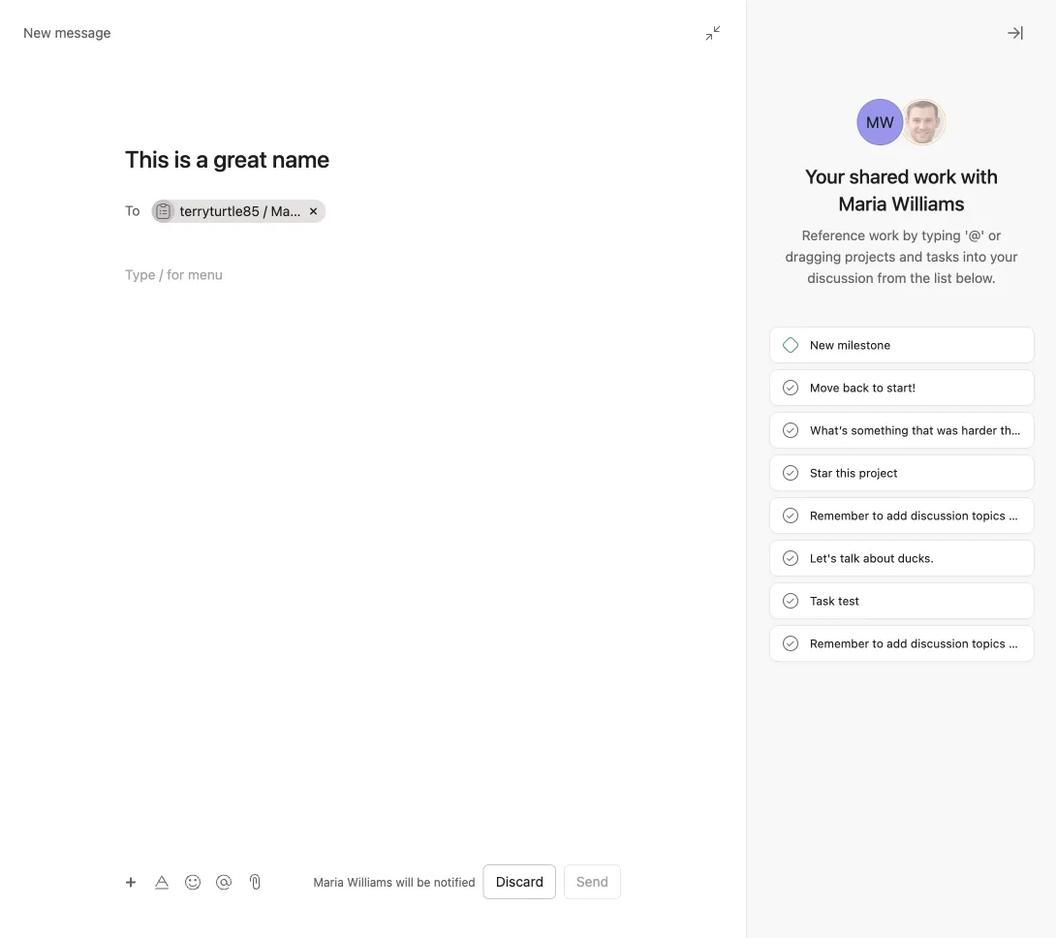 Task type: vqa. For each thing, say whether or not it's contained in the screenshot.
second Ne from the top of the page
yes



Task type: locate. For each thing, give the bounding box(es) containing it.
tt right '/'
[[270, 194, 285, 207]]

2 vertical spatial discussion
[[911, 637, 969, 650]]

your shared work with maria williams
[[805, 165, 998, 215]]

will
[[396, 875, 414, 889]]

0 horizontal spatial maria
[[271, 203, 306, 219]]

remember down this
[[810, 509, 869, 522]]

mw
[[866, 113, 894, 131]]

0 vertical spatial ne
[[1048, 509, 1056, 522]]

message for new
[[55, 25, 111, 41]]

0 vertical spatial remember
[[810, 509, 869, 522]]

2 for from the top
[[1009, 637, 1024, 650]]

remember down task test
[[810, 637, 869, 650]]

new milestone
[[810, 338, 891, 352]]

to down about on the right bottom
[[873, 637, 884, 650]]

send inside button
[[577, 874, 609, 890]]

discussion down ducks.
[[911, 637, 969, 650]]

share button
[[861, 82, 926, 110]]

1 vertical spatial work
[[869, 227, 899, 243]]

topics
[[972, 509, 1006, 522], [972, 637, 1006, 650]]

share
[[885, 89, 917, 103]]

at mention image
[[216, 875, 232, 890]]

send
[[309, 194, 337, 207], [577, 874, 609, 890]]

2 vertical spatial tt
[[352, 862, 367, 875]]

talk
[[840, 551, 860, 565]]

discussion up ducks.
[[911, 509, 969, 522]]

work inside reference work by typing '@' or dragging projects and tasks into your discussion from the list below.
[[869, 227, 899, 243]]

add
[[887, 509, 908, 522], [887, 637, 908, 650]]

tt
[[914, 113, 933, 131], [270, 194, 285, 207], [352, 862, 367, 875]]

test
[[838, 594, 859, 608]]

the
[[910, 270, 930, 286], [1027, 509, 1045, 522], [1027, 637, 1045, 650]]

add down about on the right bottom
[[887, 637, 908, 650]]

project
[[859, 466, 898, 480]]

maria
[[271, 203, 306, 219], [313, 875, 344, 889]]

send button
[[564, 864, 621, 899]]

with
[[961, 165, 998, 188]]

discussion down dragging
[[808, 270, 874, 286]]

1 vertical spatial maria
[[313, 875, 344, 889]]

2 remember to add discussion topics for the ne from the top
[[810, 637, 1056, 650]]

2 topics from the top
[[972, 637, 1006, 650]]

remember to add discussion topics for the ne
[[810, 509, 1056, 522], [810, 637, 1056, 650]]

1 vertical spatial topics
[[972, 637, 1006, 650]]

/
[[263, 203, 267, 219]]

maria right '/'
[[271, 203, 306, 219]]

by
[[903, 227, 918, 243]]

work
[[914, 165, 957, 188], [869, 227, 899, 243]]

reference work by typing '@' or dragging projects and tasks into your discussion from the list below.
[[785, 227, 1018, 286]]

send right discard
[[577, 874, 609, 890]]

something
[[851, 423, 909, 437]]

send right '/'
[[309, 194, 337, 207]]

0 vertical spatial message
[[55, 25, 111, 41]]

tasks
[[927, 249, 960, 265]]

0 vertical spatial discussion
[[808, 270, 874, 286]]

list box
[[377, 8, 687, 39]]

star this project
[[810, 466, 898, 480]]

dragging
[[785, 249, 841, 265]]

0 vertical spatial the
[[910, 270, 930, 286]]

1 horizontal spatial new
[[810, 338, 834, 352]]

0 vertical spatial maria
[[271, 203, 306, 219]]

terryturtle85 / maria 1:1
[[180, 203, 325, 219]]

to inside 'button'
[[393, 194, 404, 207]]

0 vertical spatial tt
[[914, 113, 933, 131]]

2 horizontal spatial tt
[[914, 113, 933, 131]]

0 vertical spatial new
[[23, 25, 51, 41]]

work up maria williams
[[914, 165, 957, 188]]

toolbar
[[117, 868, 241, 896]]

0 vertical spatial work
[[914, 165, 957, 188]]

0 horizontal spatial new
[[23, 25, 51, 41]]

remember to add discussion topics for the ne up ducks.
[[810, 509, 1056, 522]]

message inside 'button'
[[340, 194, 389, 207]]

new for new milestone
[[810, 338, 834, 352]]

leave
[[730, 860, 768, 876]]

1 vertical spatial add
[[887, 637, 908, 650]]

ne
[[1048, 509, 1056, 522], [1048, 637, 1056, 650]]

add up about on the right bottom
[[887, 509, 908, 522]]

0 vertical spatial remember to add discussion topics for the ne
[[810, 509, 1056, 522]]

new
[[23, 25, 51, 41], [810, 338, 834, 352]]

1 horizontal spatial tt
[[352, 862, 367, 875]]

work up projects
[[869, 227, 899, 243]]

0 vertical spatial add
[[887, 509, 908, 522]]

for
[[1009, 509, 1024, 522], [1009, 637, 1024, 650]]

1 vertical spatial ne
[[1048, 637, 1056, 650]]

formatting image
[[154, 875, 170, 890]]

remember to add discussion topics for the ne down ducks.
[[810, 637, 1056, 650]]

0 vertical spatial send
[[309, 194, 337, 207]]

tt down share
[[914, 113, 933, 131]]

leave button
[[698, 851, 780, 886]]

about
[[863, 551, 895, 565]]

send inside 'button'
[[309, 194, 337, 207]]

typing
[[922, 227, 961, 243]]

1 vertical spatial message
[[340, 194, 389, 207]]

0 horizontal spatial send
[[309, 194, 337, 207]]

1 vertical spatial tt
[[270, 194, 285, 207]]

maria left tt button at the left bottom of page
[[313, 875, 344, 889]]

1:1
[[309, 203, 325, 219]]

0 horizontal spatial work
[[869, 227, 899, 243]]

1 vertical spatial remember to add discussion topics for the ne
[[810, 637, 1056, 650]]

new message
[[23, 25, 111, 41]]

harder
[[962, 423, 997, 437]]

2 ne from the top
[[1048, 637, 1056, 650]]

0 vertical spatial topics
[[972, 509, 1006, 522]]

than
[[1001, 423, 1025, 437]]

1 horizontal spatial send
[[577, 874, 609, 890]]

1 vertical spatial for
[[1009, 637, 1024, 650]]

let's
[[810, 551, 837, 565]]

emoji image
[[185, 875, 201, 890]]

discussion
[[808, 270, 874, 286], [911, 509, 969, 522], [911, 637, 969, 650]]

maria williams
[[839, 192, 965, 215]]

maria williams will be notified
[[313, 875, 476, 889]]

0 vertical spatial for
[[1009, 509, 1024, 522]]

to left members
[[393, 194, 404, 207]]

remember
[[810, 509, 869, 522], [810, 637, 869, 650]]

2 vertical spatial the
[[1027, 637, 1045, 650]]

tt left will
[[352, 862, 367, 875]]

1 vertical spatial send
[[577, 874, 609, 890]]

1 vertical spatial new
[[810, 338, 834, 352]]

1 horizontal spatial maria
[[313, 875, 344, 889]]

to
[[393, 194, 404, 207], [873, 381, 884, 394], [873, 509, 884, 522], [873, 637, 884, 650]]

0 horizontal spatial message
[[55, 25, 111, 41]]

let's talk about ducks.
[[810, 551, 934, 565]]

1 horizontal spatial message
[[340, 194, 389, 207]]

message
[[55, 25, 111, 41], [340, 194, 389, 207]]

1 horizontal spatial work
[[914, 165, 957, 188]]

1 vertical spatial remember
[[810, 637, 869, 650]]

tt inside button
[[352, 862, 367, 875]]



Task type: describe. For each thing, give the bounding box(es) containing it.
tt button
[[348, 857, 371, 880]]

from
[[877, 270, 907, 286]]

into
[[963, 249, 987, 265]]

star
[[810, 466, 833, 480]]

maria inside terryturtle85 / maria 1:1 cell
[[271, 203, 306, 219]]

work inside your shared work with maria williams
[[914, 165, 957, 188]]

send for send message to members
[[309, 194, 337, 207]]

message for send
[[340, 194, 389, 207]]

task test
[[810, 594, 859, 608]]

shared
[[849, 165, 909, 188]]

terryturtle85 / maria 1:1 cell
[[152, 200, 326, 223]]

insert an object image
[[125, 877, 137, 888]]

the inside reference work by typing '@' or dragging projects and tasks into your discussion from the list below.
[[910, 270, 930, 286]]

1 vertical spatial discussion
[[911, 509, 969, 522]]

1 vertical spatial the
[[1027, 509, 1045, 522]]

reference
[[802, 227, 866, 243]]

minimize image
[[706, 25, 721, 41]]

what's something that was harder than expec
[[810, 423, 1056, 437]]

2 add from the top
[[887, 637, 908, 650]]

Add subject text field
[[102, 143, 644, 174]]

discard button
[[483, 864, 556, 899]]

2 remember from the top
[[810, 637, 869, 650]]

members
[[407, 194, 458, 207]]

discussion inside reference work by typing '@' or dragging projects and tasks into your discussion from the list below.
[[808, 270, 874, 286]]

expec
[[1028, 423, 1056, 437]]

1 topics from the top
[[972, 509, 1006, 522]]

0 horizontal spatial tt
[[270, 194, 285, 207]]

1 ne from the top
[[1048, 509, 1056, 522]]

williams
[[347, 875, 393, 889]]

this
[[836, 466, 856, 480]]

send message to members
[[309, 194, 458, 207]]

to
[[125, 202, 140, 218]]

1 for from the top
[[1009, 509, 1024, 522]]

copy link image
[[739, 929, 755, 938]]

or
[[989, 227, 1001, 243]]

to right back
[[873, 381, 884, 394]]

what's
[[810, 423, 848, 437]]

send for send
[[577, 874, 609, 890]]

send message to members button
[[300, 187, 780, 214]]

1 add from the top
[[887, 509, 908, 522]]

1 remember to add discussion topics for the ne from the top
[[810, 509, 1056, 522]]

below.
[[956, 270, 996, 286]]

move back to start!
[[810, 381, 916, 394]]

and
[[900, 249, 923, 265]]

that
[[912, 423, 934, 437]]

1 remember from the top
[[810, 509, 869, 522]]

start!
[[887, 381, 916, 394]]

new for new message
[[23, 25, 51, 41]]

discard
[[496, 874, 544, 890]]

close image
[[1008, 25, 1023, 41]]

notified
[[434, 875, 476, 889]]

back
[[843, 381, 869, 394]]

projects
[[845, 249, 896, 265]]

terryturtle85
[[180, 203, 260, 219]]

'@'
[[965, 227, 985, 243]]

to down project
[[873, 509, 884, 522]]

be
[[417, 875, 431, 889]]

your
[[805, 165, 845, 188]]

milestone
[[838, 338, 891, 352]]

terryturtle85 / maria 1:1 row
[[152, 198, 617, 228]]

task
[[810, 594, 835, 608]]

move
[[810, 381, 840, 394]]

your
[[990, 249, 1018, 265]]

ducks.
[[898, 551, 934, 565]]

was
[[937, 423, 958, 437]]

list
[[934, 270, 952, 286]]



